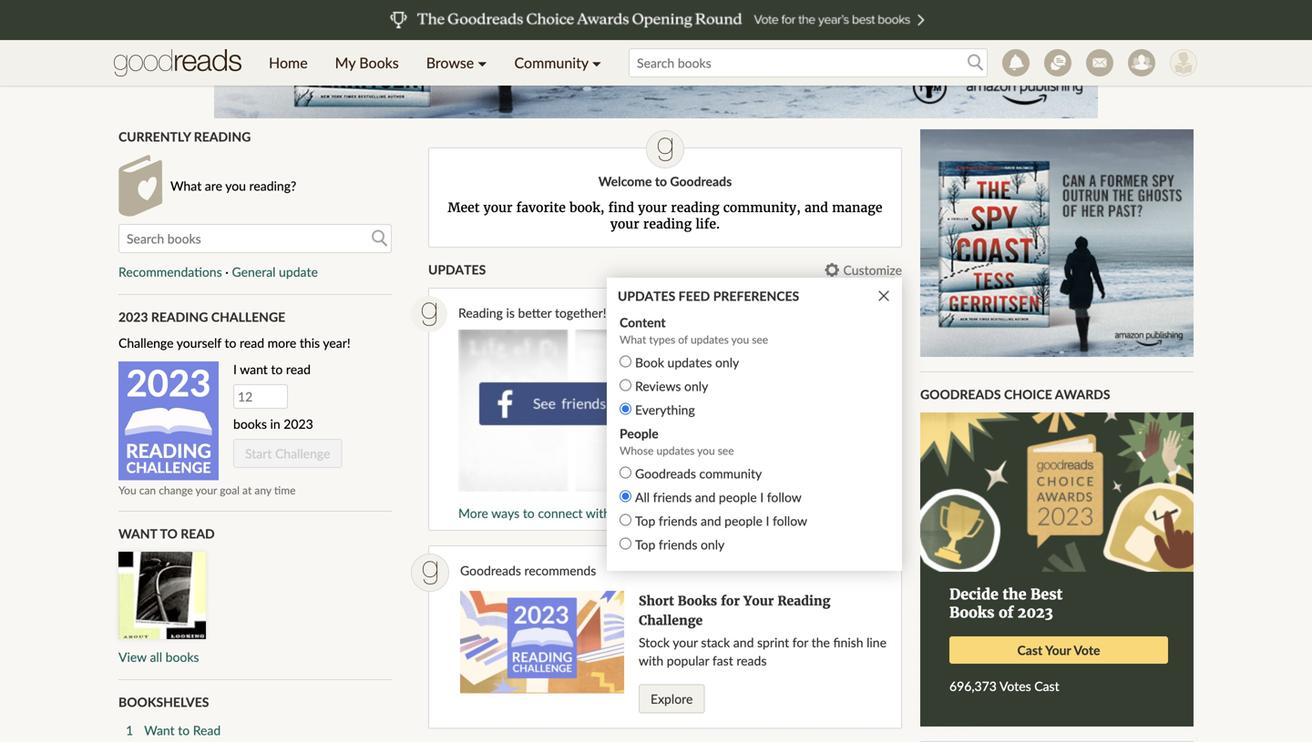 Task type: describe. For each thing, give the bounding box(es) containing it.
home link
[[255, 40, 321, 86]]

1
[[126, 723, 133, 738]]

best
[[1031, 586, 1063, 604]]

2023 down recommendations 'link'
[[118, 310, 148, 325]]

everything
[[635, 403, 695, 418]]

sprint
[[757, 635, 789, 651]]

follow for all friends and people i follow
[[767, 490, 802, 506]]

goodreads for goodreads community
[[635, 466, 696, 482]]

books for short
[[678, 593, 717, 610]]

content what types of updates you see
[[620, 315, 768, 347]]

all
[[150, 650, 162, 665]]

your inside short books for your reading challenge stock your stack and sprint for the finish line with popular fast reads
[[673, 635, 698, 651]]

community
[[699, 466, 762, 482]]

reading?
[[249, 178, 296, 194]]

to down welcome to goodreads image
[[655, 174, 667, 189]]

currently
[[118, 129, 191, 144]]

your down welcome to goodreads
[[638, 200, 667, 216]]

1 vertical spatial only
[[685, 379, 708, 394]]

follow for top friends and people i follow
[[773, 514, 808, 529]]

with inside short books for your reading challenge stock your stack and sprint for the finish line with popular fast reads
[[639, 653, 664, 669]]

recommendations
[[118, 264, 222, 280]]

2023 inside decide the best books of 2023
[[1018, 604, 1053, 623]]

goodreads choice awards
[[921, 387, 1111, 402]]

2023 reading challenge
[[118, 310, 285, 325]]

community,
[[723, 200, 801, 216]]

awards
[[1055, 387, 1111, 402]]

to right want
[[271, 362, 283, 377]]

0 vertical spatial want
[[118, 526, 157, 542]]

feed
[[679, 289, 710, 304]]

goal
[[220, 484, 240, 497]]

browse ▾
[[426, 54, 487, 72]]

top for top friends only
[[635, 537, 656, 553]]

your right the meet
[[484, 200, 513, 216]]

better
[[518, 305, 552, 321]]

1 horizontal spatial books
[[233, 417, 267, 432]]

this
[[300, 336, 320, 351]]

0 vertical spatial advertisement region
[[214, 0, 1098, 118]]

short
[[639, 593, 674, 610]]

types
[[649, 333, 675, 347]]

my books
[[335, 54, 399, 72]]

update
[[279, 264, 318, 280]]

challenge up challenge yourself to read more this year!
[[211, 310, 285, 325]]

1 vertical spatial want
[[144, 723, 175, 738]]

challenge left yourself
[[118, 336, 174, 351]]

your right book,
[[611, 216, 640, 232]]

goodreads up life. at the top right of the page
[[670, 174, 732, 189]]

decide the best books of 2023
[[950, 586, 1063, 623]]

cast inside cast your vote link
[[1018, 643, 1043, 659]]

goodreads image
[[411, 296, 447, 333]]

ways
[[491, 506, 520, 521]]

start challenge
[[245, 446, 330, 462]]

votes
[[1000, 679, 1031, 695]]

ruby anderson image
[[1170, 49, 1198, 77]]

goodreads community
[[635, 466, 762, 482]]

reviews
[[635, 379, 681, 394]]

life.
[[696, 216, 720, 232]]

welcome
[[599, 174, 652, 189]]

you can change your goal at any time
[[118, 484, 296, 497]]

what are you reading?
[[170, 178, 296, 194]]

reading inside short books for your reading challenge stock your stack and sprint for the finish line with popular fast reads
[[778, 593, 831, 610]]

i for all friends and people i follow
[[760, 490, 764, 506]]

they're
[[746, 305, 784, 321]]

inbox image
[[1086, 49, 1114, 77]]

customize
[[844, 263, 902, 278]]

1 vertical spatial read
[[193, 723, 221, 738]]

0 horizontal spatial you
[[225, 178, 246, 194]]

2023 down yourself
[[126, 361, 211, 405]]

cast your vote
[[1018, 643, 1100, 659]]

friends down the all
[[614, 506, 653, 521]]

the inside short books for your reading challenge stock your stack and sprint for the finish line with popular fast reads
[[812, 635, 830, 651]]

friends up types
[[636, 305, 674, 321]]

view
[[118, 650, 147, 665]]

reading
[[126, 440, 211, 462]]

community
[[514, 54, 589, 72]]

to down feed
[[678, 305, 689, 321]]

the inside decide the best books of 2023
[[1003, 586, 1027, 604]]

choice
[[1004, 387, 1052, 402]]

goodreads choice awards image
[[921, 413, 1194, 572]]

bookshelves
[[118, 695, 209, 711]]

updates for updates feed preferences
[[618, 289, 676, 304]]

recommendations link
[[118, 264, 222, 280]]

▾ for community ▾
[[592, 54, 602, 72]]

menu containing home
[[255, 40, 615, 86]]

welcome to goodreads image
[[646, 130, 684, 169]]

reading left is
[[458, 305, 503, 321]]

i want to read
[[233, 362, 311, 377]]

is
[[506, 305, 515, 321]]

my
[[335, 54, 356, 72]]

yourself
[[177, 336, 221, 351]]

time
[[274, 484, 296, 497]]

change
[[159, 484, 193, 497]]

696,373 votes cast
[[950, 679, 1060, 695]]

connect
[[538, 506, 583, 521]]

1 vertical spatial advertisement region
[[921, 129, 1194, 357]]

▾ for browse ▾
[[478, 54, 487, 72]]

1 vertical spatial for
[[793, 635, 808, 651]]

people whose updates you see
[[620, 426, 734, 458]]

1 vertical spatial cast
[[1035, 679, 1060, 695]]

people
[[620, 426, 659, 442]]

can
[[139, 484, 156, 497]]

want
[[240, 362, 268, 377]]

short books for your reading challenge image
[[460, 592, 624, 694]]

book,
[[570, 200, 605, 216]]

manage
[[832, 200, 883, 216]]

my books link
[[321, 40, 413, 86]]

general update button
[[232, 264, 318, 280]]

of inside decide the best books of 2023
[[999, 604, 1014, 623]]

community ▾ button
[[501, 40, 615, 86]]

view all books link
[[118, 650, 199, 665]]

you inside the content what types of updates you see
[[732, 333, 749, 347]]

friends for top friends and people i follow
[[659, 514, 698, 529]]

and down all friends and people i follow
[[701, 514, 721, 529]]

vote
[[1074, 643, 1100, 659]]

and down goodreads community
[[695, 490, 716, 506]]

community ▾
[[514, 54, 602, 72]]

are
[[205, 178, 222, 194]]

content
[[620, 315, 666, 331]]

i for top friends and people i follow
[[766, 514, 770, 529]]

reading left life. at the top right of the page
[[643, 216, 692, 232]]

0 horizontal spatial for
[[721, 593, 740, 610]]

home
[[269, 54, 308, 72]]

of inside the content what types of updates you see
[[678, 333, 688, 347]]

in
[[270, 417, 280, 432]]

find
[[608, 200, 634, 216]]



Task type: locate. For each thing, give the bounding box(es) containing it.
book updates only
[[635, 355, 739, 371]]

updates up goodreads image on the left
[[428, 262, 486, 278]]

follow down all friends and people i follow
[[773, 514, 808, 529]]

1 vertical spatial people
[[725, 514, 763, 529]]

of right decide on the right
[[999, 604, 1014, 623]]

you right are
[[225, 178, 246, 194]]

your inside short books for your reading challenge stock your stack and sprint for the finish line with popular fast reads
[[744, 593, 774, 610]]

only for friends
[[701, 537, 725, 553]]

0 horizontal spatial your
[[744, 593, 774, 610]]

more
[[268, 336, 296, 351]]

0 vertical spatial i
[[233, 362, 237, 377]]

friends right the all
[[653, 490, 692, 506]]

the left best
[[1003, 586, 1027, 604]]

updates for updates
[[428, 262, 486, 278]]

to inside want to read link
[[178, 723, 190, 738]]

your up popular
[[673, 635, 698, 651]]

0 horizontal spatial books
[[166, 650, 199, 665]]

Search for books to add to your shelves search field
[[118, 224, 392, 253]]

1 vertical spatial see
[[752, 333, 768, 347]]

updates inside the content what types of updates you see
[[691, 333, 729, 347]]

for right sprint
[[793, 635, 808, 651]]

want down can
[[118, 526, 157, 542]]

None radio
[[620, 380, 632, 392], [620, 467, 632, 479], [620, 491, 632, 503], [620, 515, 632, 527], [620, 538, 632, 550], [620, 380, 632, 392], [620, 467, 632, 479], [620, 491, 632, 503], [620, 515, 632, 527], [620, 538, 632, 550]]

goodreads recommends
[[460, 563, 596, 579]]

books inside decide the best books of 2023
[[950, 604, 995, 623]]

1 horizontal spatial updates
[[618, 289, 676, 304]]

challenge yourself to read more this year!
[[118, 336, 351, 351]]

1 vertical spatial read
[[286, 362, 311, 377]]

sponsored item icon image
[[411, 554, 449, 593]]

general
[[232, 264, 276, 280]]

0 vertical spatial see
[[693, 305, 712, 321]]

cast
[[1018, 643, 1043, 659], [1035, 679, 1060, 695]]

0 vertical spatial top
[[635, 514, 656, 529]]

0 horizontal spatial updates
[[428, 262, 486, 278]]

2 vertical spatial see
[[718, 444, 734, 458]]

what down "content"
[[620, 333, 646, 347]]

2 vertical spatial updates
[[657, 444, 695, 458]]

2 vertical spatial only
[[701, 537, 725, 553]]

▾ right the browse
[[478, 54, 487, 72]]

0 vertical spatial want to read
[[118, 526, 215, 542]]

updates feed preferences
[[618, 289, 800, 304]]

0 horizontal spatial ▾
[[478, 54, 487, 72]]

friend requests image
[[1128, 49, 1156, 77]]

notifications image
[[1003, 49, 1030, 77]]

0 horizontal spatial what
[[170, 178, 202, 194]]

cast up the votes
[[1018, 643, 1043, 659]]

my group discussions image
[[1044, 49, 1072, 77]]

books right my
[[359, 54, 399, 72]]

updates up reviews only
[[668, 355, 712, 371]]

meet your favorite book, find your reading community, and manage your reading life.
[[448, 200, 883, 232]]

what
[[715, 305, 743, 321]]

with
[[586, 506, 611, 521], [639, 653, 664, 669]]

2023 up the cast your vote
[[1018, 604, 1053, 623]]

0 vertical spatial with
[[586, 506, 611, 521]]

updates up goodreads community
[[657, 444, 695, 458]]

reading up are
[[194, 129, 251, 144]]

1 vertical spatial updates
[[618, 289, 676, 304]]

0 vertical spatial the
[[1003, 586, 1027, 604]]

2 vertical spatial advertisement region
[[410, 546, 980, 737]]

only down top friends and people i follow
[[701, 537, 725, 553]]

1 vertical spatial of
[[999, 604, 1014, 623]]

start challenge button
[[233, 439, 342, 469]]

year!
[[323, 336, 351, 351]]

2 horizontal spatial you
[[732, 333, 749, 347]]

Search for books to add to your shelves search field
[[629, 48, 988, 77]]

2 ▾ from the left
[[592, 54, 602, 72]]

2023
[[118, 310, 148, 325], [126, 361, 211, 405], [284, 417, 313, 432], [1018, 604, 1053, 623]]

1 vertical spatial what
[[620, 333, 646, 347]]

what inside the content what types of updates you see
[[620, 333, 646, 347]]

to
[[655, 174, 667, 189], [678, 305, 689, 321], [225, 336, 236, 351], [271, 362, 283, 377], [523, 506, 535, 521], [160, 526, 178, 542], [178, 723, 190, 738]]

to down bookshelves
[[178, 723, 190, 738]]

your up sprint
[[744, 593, 774, 610]]

updates up book updates only
[[691, 333, 729, 347]]

Search books text field
[[629, 48, 988, 77]]

0 horizontal spatial read
[[240, 336, 264, 351]]

read down bookshelves
[[193, 723, 221, 738]]

want to read down change
[[118, 526, 215, 542]]

0 horizontal spatial of
[[678, 333, 688, 347]]

and left manage
[[805, 200, 828, 216]]

with down stock
[[639, 653, 664, 669]]

reading up sprint
[[778, 593, 831, 610]]

recommends
[[525, 563, 596, 579]]

your left vote
[[1045, 643, 1071, 659]]

1 horizontal spatial you
[[697, 444, 715, 458]]

0 horizontal spatial books
[[359, 54, 399, 72]]

people for all friends and people i follow
[[719, 490, 757, 506]]

currently reading
[[118, 129, 251, 144]]

i down community
[[760, 490, 764, 506]]

read down the this
[[286, 362, 311, 377]]

to down change
[[160, 526, 178, 542]]

1 horizontal spatial for
[[793, 635, 808, 651]]

reading challenge
[[126, 440, 211, 476]]

2 vertical spatial you
[[697, 444, 715, 458]]

1 vertical spatial your
[[1045, 643, 1071, 659]]

▾ right community
[[592, 54, 602, 72]]

0 vertical spatial you
[[225, 178, 246, 194]]

1 horizontal spatial see
[[718, 444, 734, 458]]

short books for your reading challenge stock your stack and sprint for the finish line with popular fast reads
[[639, 593, 887, 669]]

friends for all friends and people i follow
[[653, 490, 692, 506]]

goodreads
[[670, 174, 732, 189], [921, 387, 1001, 402], [635, 466, 696, 482], [460, 563, 521, 579]]

about looking image
[[118, 552, 206, 640]]

0 vertical spatial follow
[[767, 490, 802, 506]]

books for my
[[359, 54, 399, 72]]

and inside short books for your reading challenge stock your stack and sprint for the finish line with popular fast reads
[[733, 635, 754, 651]]

None radio
[[620, 356, 632, 368], [620, 403, 632, 415], [620, 356, 632, 368], [620, 403, 632, 415]]

1 horizontal spatial books
[[678, 593, 717, 610]]

goodreads down ways
[[460, 563, 521, 579]]

your
[[744, 593, 774, 610], [1045, 643, 1071, 659]]

you down what
[[732, 333, 749, 347]]

top friends only
[[635, 537, 725, 553]]

the left finish
[[812, 635, 830, 651]]

read for yourself
[[240, 336, 264, 351]]

short books for your reading challenge link
[[639, 593, 831, 629]]

i down all friends and people i follow
[[766, 514, 770, 529]]

0 vertical spatial what
[[170, 178, 202, 194]]

your left goal
[[196, 484, 217, 497]]

reading is better together! add friends to see what they're reading.
[[458, 305, 832, 321]]

books
[[359, 54, 399, 72], [678, 593, 717, 610], [950, 604, 995, 623]]

menu
[[255, 40, 615, 86]]

want to read link
[[144, 721, 392, 740]]

people for top friends and people i follow
[[725, 514, 763, 529]]

0 horizontal spatial i
[[233, 362, 237, 377]]

1 horizontal spatial the
[[1003, 586, 1027, 604]]

reading up yourself
[[151, 310, 208, 325]]

0 vertical spatial for
[[721, 593, 740, 610]]

friends down top friends and people i follow
[[659, 537, 698, 553]]

2 horizontal spatial see
[[752, 333, 768, 347]]

you
[[118, 484, 136, 497]]

start
[[245, 446, 272, 462]]

see inside people whose updates you see
[[718, 444, 734, 458]]

people down all friends and people i follow
[[725, 514, 763, 529]]

1 vertical spatial i
[[760, 490, 764, 506]]

0 vertical spatial read
[[240, 336, 264, 351]]

only
[[715, 355, 739, 371], [685, 379, 708, 394], [701, 537, 725, 553]]

696,373
[[950, 679, 997, 695]]

0 vertical spatial updates
[[691, 333, 729, 347]]

more ways to connect with friends
[[458, 506, 653, 521]]

see down they're
[[752, 333, 768, 347]]

your
[[484, 200, 513, 216], [638, 200, 667, 216], [611, 216, 640, 232], [196, 484, 217, 497], [673, 635, 698, 651]]

and inside 'meet your favorite book, find your reading community, and manage your reading life.'
[[805, 200, 828, 216]]

all friends and people i follow
[[635, 490, 802, 506]]

of
[[678, 333, 688, 347], [999, 604, 1014, 623]]

together!
[[555, 305, 607, 321]]

books up 696,373
[[950, 604, 995, 623]]

books inside short books for your reading challenge stock your stack and sprint for the finish line with popular fast reads
[[678, 593, 717, 610]]

stack
[[701, 635, 730, 651]]

read up want
[[240, 336, 264, 351]]

top for top friends and people i follow
[[635, 514, 656, 529]]

explore
[[651, 692, 693, 707]]

with right connect
[[586, 506, 611, 521]]

see
[[693, 305, 712, 321], [752, 333, 768, 347], [718, 444, 734, 458]]

0 vertical spatial updates
[[428, 262, 486, 278]]

you up goodreads community
[[697, 444, 715, 458]]

top friends and people i follow
[[635, 514, 808, 529]]

1 link
[[118, 721, 133, 740]]

1 horizontal spatial read
[[286, 362, 311, 377]]

0 vertical spatial of
[[678, 333, 688, 347]]

advertisement region
[[214, 0, 1098, 118], [921, 129, 1194, 357], [410, 546, 980, 737]]

of right types
[[678, 333, 688, 347]]

book
[[635, 355, 664, 371]]

only down the content what types of updates you see
[[715, 355, 739, 371]]

0 vertical spatial only
[[715, 355, 739, 371]]

friends up top friends only
[[659, 514, 698, 529]]

cast your vote link
[[950, 637, 1168, 664]]

2023 right in
[[284, 417, 313, 432]]

0 horizontal spatial see
[[693, 305, 712, 321]]

2 vertical spatial i
[[766, 514, 770, 529]]

0 vertical spatial read
[[181, 526, 215, 542]]

books left in
[[233, 417, 267, 432]]

finish
[[833, 635, 864, 651]]

reading
[[671, 200, 720, 216], [643, 216, 692, 232]]

1 horizontal spatial ▾
[[592, 54, 602, 72]]

see up community
[[718, 444, 734, 458]]

want to read down bookshelves
[[144, 723, 221, 738]]

to right yourself
[[225, 336, 236, 351]]

stock
[[639, 635, 670, 651]]

see facebook friends who are on goodreads image
[[458, 330, 800, 492]]

friends
[[636, 305, 674, 321], [653, 490, 692, 506], [614, 506, 653, 521], [659, 514, 698, 529], [659, 537, 698, 553]]

challenge inside short books for your reading challenge stock your stack and sprint for the finish line with popular fast reads
[[639, 613, 703, 629]]

i left want
[[233, 362, 237, 377]]

fast
[[713, 653, 733, 669]]

whose
[[620, 444, 654, 458]]

see down updates feed preferences
[[693, 305, 712, 321]]

challenge inside start challenge button
[[275, 446, 330, 462]]

recommendations · general update
[[118, 264, 318, 280]]

1 vertical spatial updates
[[668, 355, 712, 371]]

2 horizontal spatial i
[[766, 514, 770, 529]]

read
[[181, 526, 215, 542], [193, 723, 221, 738]]

welcome to goodreads
[[599, 174, 732, 189]]

and up reads
[[733, 635, 754, 651]]

1 top from the top
[[635, 514, 656, 529]]

goodreads for goodreads recommends
[[460, 563, 521, 579]]

sponsored item options image
[[877, 554, 901, 579]]

books inside 'link'
[[359, 54, 399, 72]]

people down community
[[719, 490, 757, 506]]

1 horizontal spatial i
[[760, 490, 764, 506]]

you
[[225, 178, 246, 194], [732, 333, 749, 347], [697, 444, 715, 458]]

reads
[[737, 653, 767, 669]]

meet
[[448, 200, 480, 216]]

1 horizontal spatial of
[[999, 604, 1014, 623]]

only for updates
[[715, 355, 739, 371]]

reviews only
[[635, 379, 708, 394]]

read for want
[[286, 362, 311, 377]]

▾
[[478, 54, 487, 72], [592, 54, 602, 72]]

0 vertical spatial people
[[719, 490, 757, 506]]

decide
[[950, 586, 999, 604]]

0 horizontal spatial the
[[812, 635, 830, 651]]

1 horizontal spatial with
[[639, 653, 664, 669]]

0 vertical spatial your
[[744, 593, 774, 610]]

books right short
[[678, 593, 717, 610]]

see inside the content what types of updates you see
[[752, 333, 768, 347]]

1 vertical spatial want to read
[[144, 723, 221, 738]]

0 vertical spatial cast
[[1018, 643, 1043, 659]]

to right ways
[[523, 506, 535, 521]]

goodreads up the all
[[635, 466, 696, 482]]

0 horizontal spatial with
[[586, 506, 611, 521]]

1 vertical spatial you
[[732, 333, 749, 347]]

2 top from the top
[[635, 537, 656, 553]]

1 vertical spatial the
[[812, 635, 830, 651]]

you inside people whose updates you see
[[697, 444, 715, 458]]

top
[[635, 514, 656, 529], [635, 537, 656, 553]]

follow up top friends and people i follow
[[767, 490, 802, 506]]

friends for top friends only
[[659, 537, 698, 553]]

read
[[240, 336, 264, 351], [286, 362, 311, 377]]

cast right the votes
[[1035, 679, 1060, 695]]

Number of books you want to read in 2023 number field
[[233, 385, 288, 409]]

popular
[[667, 653, 709, 669]]

1 ▾ from the left
[[478, 54, 487, 72]]

line
[[867, 635, 887, 651]]

what left are
[[170, 178, 202, 194]]

goodreads left 'choice'
[[921, 387, 1001, 402]]

Search books text field
[[118, 224, 392, 253]]

customize button
[[825, 263, 902, 278]]

challenge down short
[[639, 613, 703, 629]]

updates inside people whose updates you see
[[657, 444, 695, 458]]

1 vertical spatial books
[[166, 650, 199, 665]]

challenge down in
[[275, 446, 330, 462]]

1 vertical spatial top
[[635, 537, 656, 553]]

▾ inside community ▾ popup button
[[592, 54, 602, 72]]

1 horizontal spatial your
[[1045, 643, 1071, 659]]

▾ inside browse ▾ dropdown button
[[478, 54, 487, 72]]

goodreads for goodreads choice awards
[[921, 387, 1001, 402]]

updates up reading is better together! add friends to see what they're reading.
[[618, 289, 676, 304]]

for up 'stack'
[[721, 593, 740, 610]]

books right all
[[166, 650, 199, 665]]

challenge
[[126, 459, 211, 476]]

·
[[225, 264, 229, 280]]

1 vertical spatial follow
[[773, 514, 808, 529]]

only down book updates only
[[685, 379, 708, 394]]

follow
[[767, 490, 802, 506], [773, 514, 808, 529]]

dismiss image
[[877, 289, 891, 304]]

want down bookshelves
[[144, 723, 175, 738]]

0 vertical spatial books
[[233, 417, 267, 432]]

add
[[609, 305, 632, 321]]

read down 'you can change your goal at any time'
[[181, 526, 215, 542]]

1 vertical spatial with
[[639, 653, 664, 669]]

browse ▾ button
[[413, 40, 501, 86]]

1 horizontal spatial what
[[620, 333, 646, 347]]

i
[[233, 362, 237, 377], [760, 490, 764, 506], [766, 514, 770, 529]]

2 horizontal spatial books
[[950, 604, 995, 623]]

reading down welcome to goodreads
[[671, 200, 720, 216]]



Task type: vqa. For each thing, say whether or not it's contained in the screenshot.
sprint
yes



